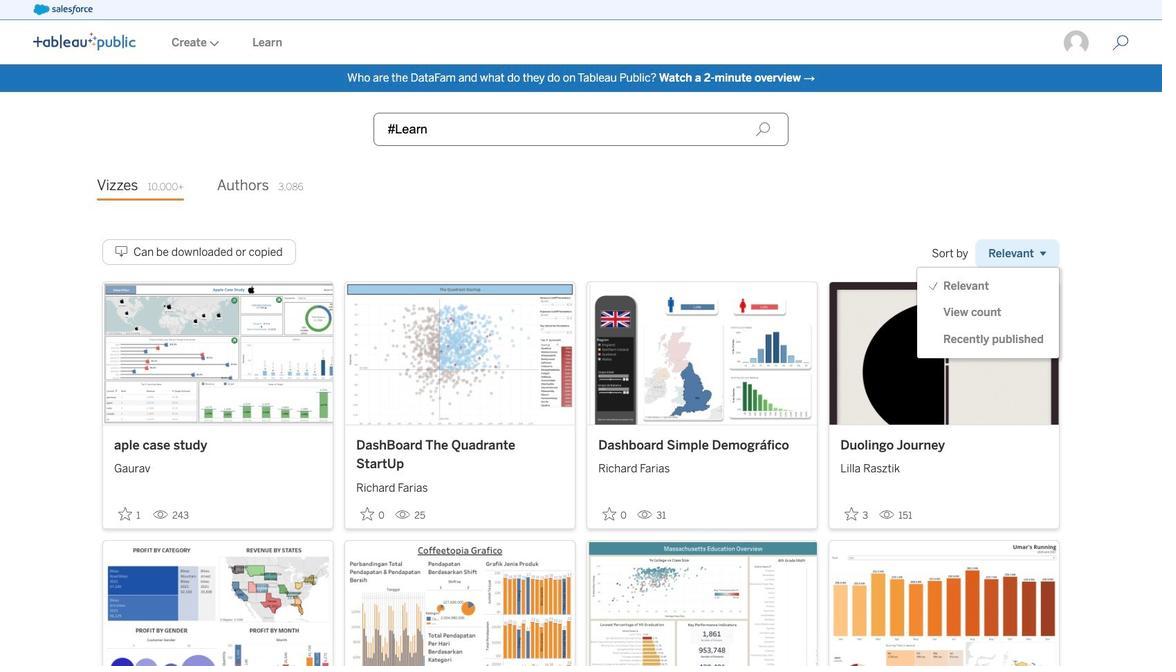 Task type: locate. For each thing, give the bounding box(es) containing it.
add favorite image
[[118, 507, 132, 521], [361, 507, 374, 521], [845, 507, 859, 521]]

1 add favorite image from the left
[[118, 507, 132, 521]]

2 add favorite button from the left
[[356, 503, 390, 526]]

0 horizontal spatial add favorite image
[[118, 507, 132, 521]]

2 horizontal spatial add favorite image
[[845, 507, 859, 521]]

add favorite image
[[603, 507, 617, 521]]

2 add favorite image from the left
[[361, 507, 374, 521]]

1 horizontal spatial add favorite image
[[361, 507, 374, 521]]

3 add favorite button from the left
[[599, 503, 632, 526]]

christina.overa image
[[1063, 29, 1091, 57]]

workbook thumbnail image
[[103, 282, 333, 425], [345, 282, 575, 425], [588, 282, 817, 425], [830, 282, 1060, 425], [103, 541, 333, 666], [345, 541, 575, 666], [588, 541, 817, 666], [830, 541, 1060, 666]]

Add Favorite button
[[114, 503, 147, 526], [356, 503, 390, 526], [599, 503, 632, 526], [841, 503, 874, 526]]

list options menu
[[918, 273, 1060, 353]]



Task type: describe. For each thing, give the bounding box(es) containing it.
1 add favorite button from the left
[[114, 503, 147, 526]]

3 add favorite image from the left
[[845, 507, 859, 521]]

logo image
[[33, 33, 136, 51]]

go to search image
[[1096, 35, 1146, 51]]

4 add favorite button from the left
[[841, 503, 874, 526]]

Search input field
[[374, 113, 789, 146]]

salesforce logo image
[[33, 4, 93, 15]]

create image
[[207, 41, 219, 46]]

search image
[[756, 122, 771, 137]]



Task type: vqa. For each thing, say whether or not it's contained in the screenshot.
2nd Workbook thumbnail from the left
no



